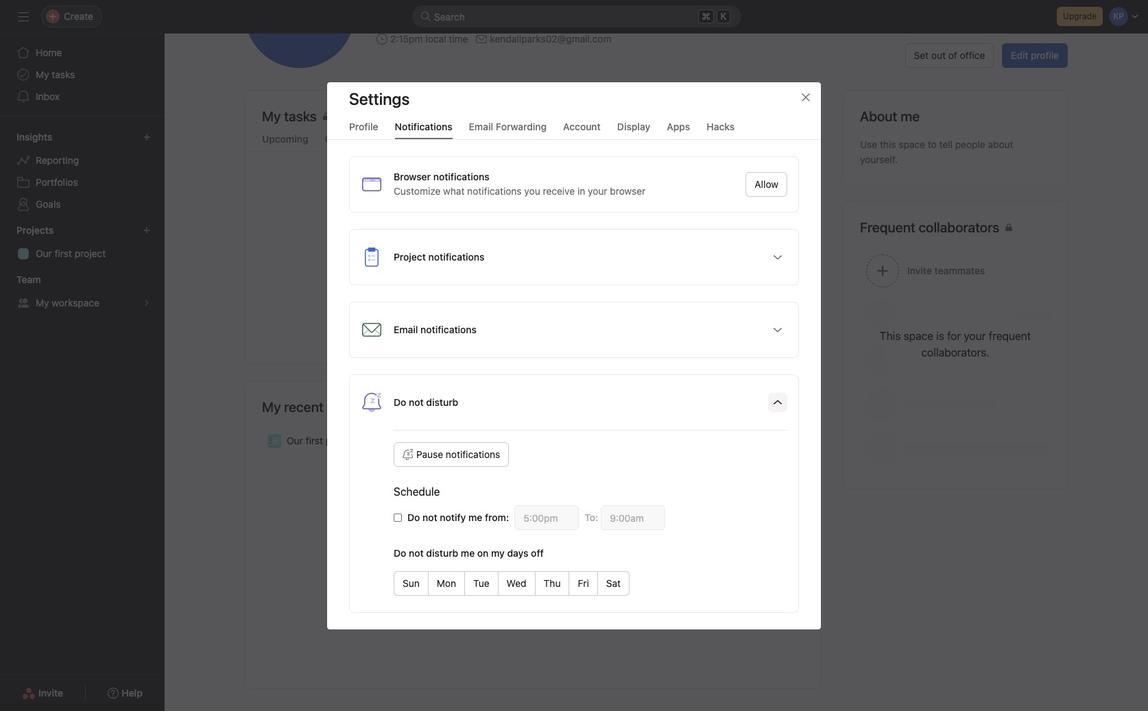 Task type: describe. For each thing, give the bounding box(es) containing it.
my for my workspace
[[36, 297, 49, 309]]

can
[[478, 298, 494, 309]]

teams element
[[0, 268, 165, 317]]

do not notify me from:
[[408, 512, 509, 523]]

global element
[[0, 34, 165, 116]]

allow button
[[746, 172, 788, 197]]

hide options image
[[773, 397, 784, 408]]

mon
[[437, 577, 456, 589]]

sat
[[607, 577, 621, 589]]

my tasks link
[[8, 64, 156, 86]]

later.
[[567, 298, 588, 309]]

to:
[[585, 512, 599, 523]]

yourself.
[[861, 154, 898, 165]]

notifications button
[[395, 120, 453, 139]]

my tasks link
[[262, 107, 804, 129]]

hacks
[[707, 120, 735, 132]]

this
[[880, 139, 897, 150]]

reporting link
[[8, 150, 156, 172]]

settings
[[349, 89, 410, 108]]

kendallparks02@gmail.com link
[[490, 32, 612, 47]]

pause
[[417, 448, 443, 460]]

customize
[[394, 185, 441, 197]]

do for do not disturb
[[394, 396, 407, 408]]

notify
[[440, 512, 466, 523]]

goals link
[[8, 194, 156, 215]]

our inside the projects element
[[36, 248, 52, 259]]

what
[[443, 185, 465, 197]]

tasks inside your completed tasks will appear here, so you can reference them later.
[[504, 283, 527, 294]]

inbox link
[[8, 86, 156, 108]]

email
[[469, 120, 493, 132]]

upgrade button
[[1058, 7, 1103, 26]]

my for my recent projects
[[262, 399, 281, 415]]

Do not notify me from: checkbox
[[394, 514, 402, 522]]

1 vertical spatial first
[[306, 435, 323, 447]]

workspace
[[52, 297, 99, 309]]

not for notify
[[423, 512, 438, 523]]

appear
[[547, 283, 578, 294]]

set out of office
[[914, 49, 986, 61]]

goals
[[36, 198, 61, 210]]

k
[[721, 11, 727, 22]]

1 vertical spatial our
[[287, 435, 303, 447]]

show options image
[[773, 324, 784, 335]]

hide sidebar image
[[18, 11, 29, 22]]

tue
[[474, 577, 490, 589]]

insights
[[16, 131, 52, 143]]

our first project inside the projects element
[[36, 248, 106, 259]]

set
[[914, 49, 929, 61]]

(11)
[[366, 133, 382, 145]]

on
[[478, 547, 489, 559]]

space
[[899, 139, 926, 150]]

tasks inside global element
[[52, 69, 75, 80]]

invite
[[38, 688, 63, 699]]

email forwarding button
[[469, 120, 547, 139]]

completed button
[[399, 133, 449, 152]]

recent projects
[[284, 399, 377, 415]]

you inside your completed tasks will appear here, so you can reference them later.
[[619, 283, 635, 294]]

profile button
[[349, 120, 379, 139]]

display button
[[618, 120, 651, 139]]

disturb
[[426, 547, 459, 559]]

of
[[949, 49, 958, 61]]

office
[[960, 49, 986, 61]]

schedule
[[394, 486, 440, 498]]

pause notifications
[[417, 448, 500, 460]]

email forwarding
[[469, 120, 547, 132]]

apps button
[[667, 120, 691, 139]]

kendallparks02@gmail.com
[[490, 33, 612, 45]]

overdue
[[325, 133, 363, 145]]

our first project link inside the projects element
[[8, 243, 156, 265]]

me from:
[[469, 512, 509, 523]]

about me
[[861, 108, 920, 124]]

1 horizontal spatial our first project link
[[246, 428, 821, 454]]

⌘
[[702, 10, 711, 22]]

so
[[605, 283, 616, 294]]

days off
[[507, 547, 544, 559]]

2:15pm
[[390, 33, 423, 45]]

edit profile button
[[1003, 43, 1068, 68]]

1 vertical spatial project
[[326, 435, 357, 447]]

account button
[[564, 120, 601, 139]]

completed
[[399, 133, 449, 145]]

edit profile
[[1012, 49, 1060, 61]]

your
[[432, 283, 452, 294]]

allow
[[755, 178, 779, 190]]



Task type: locate. For each thing, give the bounding box(es) containing it.
tell
[[940, 139, 953, 150]]

set out of office button
[[906, 43, 995, 68]]

notifications inside browser notifications customize what notifications you receive in your browser
[[467, 185, 522, 197]]

0 vertical spatial not
[[423, 512, 438, 523]]

hacks button
[[707, 120, 735, 139]]

not for disturb
[[409, 547, 424, 559]]

apps
[[667, 120, 691, 132]]

in
[[578, 185, 586, 197]]

None text field
[[601, 505, 666, 530]]

you
[[525, 185, 541, 197], [619, 283, 635, 294]]

invite button
[[13, 681, 72, 706]]

do for do not notify me from:
[[408, 512, 420, 523]]

overdue (11) button
[[325, 133, 382, 152]]

0 vertical spatial you
[[525, 185, 541, 197]]

edit
[[1012, 49, 1029, 61]]

tasks up reference
[[504, 283, 527, 294]]

do not disturb
[[394, 396, 459, 408]]

out
[[932, 49, 946, 61]]

1 vertical spatial do
[[408, 512, 420, 523]]

about
[[989, 139, 1014, 150]]

local
[[426, 33, 446, 45]]

0 horizontal spatial project
[[75, 248, 106, 259]]

do left not disturb
[[394, 396, 407, 408]]

do for do not disturb me on my days off
[[394, 547, 407, 559]]

0 vertical spatial tasks
[[52, 69, 75, 80]]

do not disturb me on my days off
[[394, 547, 544, 559]]

portfolios link
[[8, 172, 156, 194]]

1 vertical spatial notifications
[[446, 448, 500, 460]]

will
[[530, 283, 544, 294]]

wed
[[507, 577, 527, 589]]

my left workspace
[[36, 297, 49, 309]]

1 horizontal spatial our first project
[[287, 435, 357, 447]]

sun
[[403, 577, 420, 589]]

not left notify
[[423, 512, 438, 523]]

1 vertical spatial tasks
[[504, 283, 527, 294]]

1 vertical spatial our first project link
[[246, 428, 821, 454]]

our first project down the my recent projects
[[287, 435, 357, 447]]

0 vertical spatial our first project
[[36, 248, 106, 259]]

notifications right what
[[467, 185, 522, 197]]

to
[[928, 139, 937, 150]]

my workspace link
[[8, 292, 156, 314]]

2 vertical spatial my
[[262, 399, 281, 415]]

my up inbox
[[36, 69, 49, 80]]

0 horizontal spatial tasks
[[52, 69, 75, 80]]

display
[[618, 120, 651, 132]]

our first project
[[36, 248, 106, 259], [287, 435, 357, 447]]

notifications
[[395, 120, 453, 132]]

tasks
[[52, 69, 75, 80], [504, 283, 527, 294]]

people
[[956, 139, 986, 150]]

do right do not notify me from: option
[[408, 512, 420, 523]]

upcoming
[[262, 133, 308, 145]]

show options image
[[773, 252, 784, 262]]

profile
[[1031, 49, 1060, 61]]

1 vertical spatial my
[[36, 297, 49, 309]]

list image
[[270, 437, 279, 445]]

my inside "teams" element
[[36, 297, 49, 309]]

do up sun
[[394, 547, 407, 559]]

you left "receive"
[[525, 185, 541, 197]]

inbox
[[36, 91, 60, 102]]

not disturb
[[409, 396, 459, 408]]

insights element
[[0, 125, 165, 218]]

project
[[75, 248, 106, 259], [326, 435, 357, 447]]

overdue (11)
[[325, 133, 382, 145]]

0 vertical spatial our
[[36, 248, 52, 259]]

notifications right 'pause'
[[446, 448, 500, 460]]

project up "teams" element
[[75, 248, 106, 259]]

our right list image
[[287, 435, 303, 447]]

my workspace
[[36, 297, 99, 309]]

first up "teams" element
[[55, 248, 72, 259]]

0 horizontal spatial our first project link
[[8, 243, 156, 265]]

our first project up "teams" element
[[36, 248, 106, 259]]

0 horizontal spatial you
[[525, 185, 541, 197]]

pause notifications button
[[394, 442, 509, 467]]

1 vertical spatial not
[[409, 547, 424, 559]]

forwarding
[[496, 120, 547, 132]]

0 horizontal spatial first
[[55, 248, 72, 259]]

browser
[[610, 185, 646, 197]]

me
[[461, 547, 475, 559]]

our
[[36, 248, 52, 259], [287, 435, 303, 447]]

upgrade
[[1064, 11, 1097, 21]]

1 horizontal spatial first
[[306, 435, 323, 447]]

notifications inside dropdown button
[[446, 448, 500, 460]]

frequent collaborators
[[861, 220, 1000, 235]]

1 vertical spatial you
[[619, 283, 635, 294]]

use this space to tell people about yourself.
[[861, 139, 1014, 165]]

my inside global element
[[36, 69, 49, 80]]

None text field
[[515, 505, 579, 530]]

not left 'disturb'
[[409, 547, 424, 559]]

your
[[588, 185, 608, 197]]

0 horizontal spatial our
[[36, 248, 52, 259]]

account
[[564, 120, 601, 132]]

0 vertical spatial project
[[75, 248, 106, 259]]

0 vertical spatial first
[[55, 248, 72, 259]]

my recent projects
[[262, 399, 377, 415]]

time
[[449, 33, 468, 45]]

1 horizontal spatial tasks
[[504, 283, 527, 294]]

0 vertical spatial our first project link
[[8, 243, 156, 265]]

not
[[423, 512, 438, 523], [409, 547, 424, 559]]

do
[[394, 396, 407, 408], [408, 512, 420, 523], [394, 547, 407, 559]]

email notifications
[[394, 324, 477, 335]]

profile
[[349, 120, 379, 132]]

project notifications
[[394, 251, 485, 262]]

1 horizontal spatial project
[[326, 435, 357, 447]]

0 horizontal spatial our first project
[[36, 248, 106, 259]]

them
[[541, 298, 564, 309]]

2 vertical spatial do
[[394, 547, 407, 559]]

2:15pm local time
[[390, 33, 468, 45]]

our first project link
[[8, 243, 156, 265], [246, 428, 821, 454]]

1 vertical spatial our first project
[[287, 435, 357, 447]]

0 vertical spatial my
[[36, 69, 49, 80]]

my
[[491, 547, 505, 559]]

0 vertical spatial notifications
[[467, 185, 522, 197]]

1 horizontal spatial you
[[619, 283, 635, 294]]

my for my tasks
[[36, 69, 49, 80]]

close image
[[801, 92, 812, 103]]

your completed tasks will appear here, so you can reference them later.
[[432, 283, 635, 309]]

completed
[[454, 283, 502, 294]]

my tasks
[[262, 108, 317, 124]]

0 vertical spatial do
[[394, 396, 407, 408]]

browser notifications customize what notifications you receive in your browser
[[394, 171, 646, 197]]

use
[[861, 139, 878, 150]]

home link
[[8, 42, 156, 64]]

1 horizontal spatial our
[[287, 435, 303, 447]]

you inside browser notifications customize what notifications you receive in your browser
[[525, 185, 541, 197]]

receive
[[543, 185, 575, 197]]

upcoming button
[[262, 133, 308, 152]]

projects element
[[0, 218, 165, 268]]

first down the my recent projects
[[306, 435, 323, 447]]

project down recent projects
[[326, 435, 357, 447]]

our down goals
[[36, 248, 52, 259]]

here,
[[580, 283, 603, 294]]

first inside the projects element
[[55, 248, 72, 259]]

my up list image
[[262, 399, 281, 415]]

fri
[[578, 577, 589, 589]]

reporting
[[36, 154, 79, 166]]

prominent image
[[421, 11, 432, 22]]

you right so in the top right of the page
[[619, 283, 635, 294]]

tasks down home
[[52, 69, 75, 80]]

portfolios
[[36, 176, 78, 188]]

browser notifications
[[394, 171, 490, 182]]



Task type: vqa. For each thing, say whether or not it's contained in the screenshot.
Status Update at left
no



